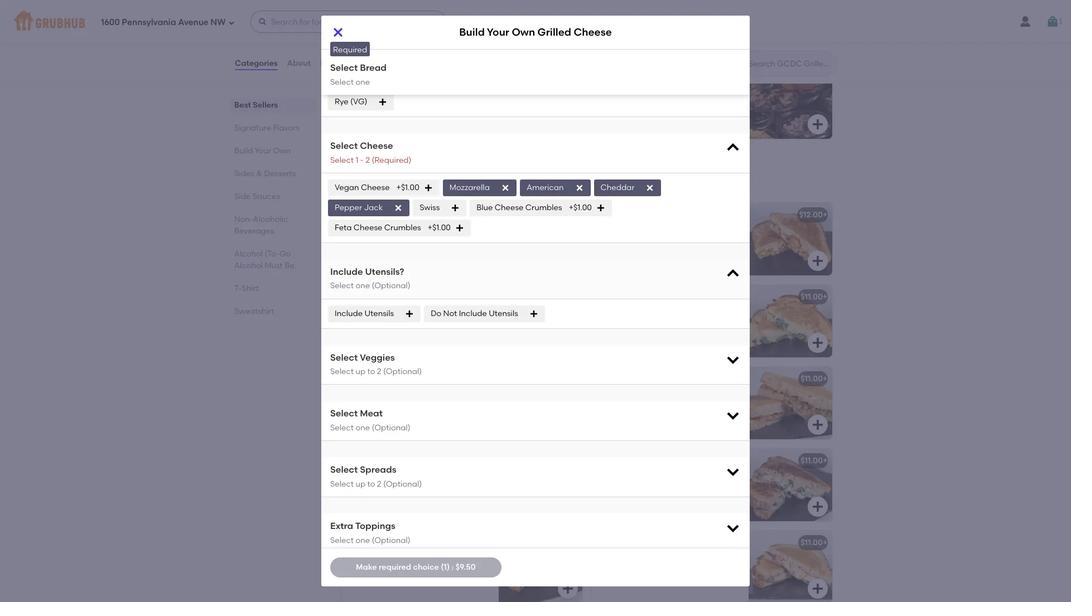 Task type: vqa. For each thing, say whether or not it's contained in the screenshot.
the (1)
yes



Task type: describe. For each thing, give the bounding box(es) containing it.
celery, inside cheddar and blue cheese, buffalo crunch (diced carrot, celery, onion), ranch and hot sauce
[[431, 319, 456, 329]]

1 horizontal spatial $9.50
[[600, 116, 620, 125]]

about
[[287, 58, 311, 68]]

chees,
[[429, 401, 455, 411]]

svg image inside 1 button
[[1046, 15, 1059, 28]]

Search GCDC Grilled Cheese Bar search field
[[748, 59, 833, 69]]

alcoholic
[[253, 215, 288, 224]]

categories
[[235, 58, 278, 68]]

shirt
[[242, 284, 259, 293]]

sides & desserts
[[234, 169, 296, 179]]

diced inside mozzarella, feta cheese, spinach, tomato, diced red onion
[[381, 483, 403, 493]]

(vg)
[[350, 97, 367, 106]]

sides & desserts tab
[[234, 168, 312, 180]]

best sellers tab
[[234, 99, 312, 111]]

main navigation navigation
[[0, 0, 1071, 44]]

american for american
[[527, 183, 564, 192]]

0 vertical spatial herb
[[624, 456, 643, 466]]

(optional) inside select spreads select up to 2 (optional)
[[383, 480, 422, 489]]

+ for cheddar and blue cheese, buffalo crunch (diced carrot, celery, onion), ranch and hot sauce
[[573, 292, 578, 302]]

desserts
[[264, 169, 296, 179]]

cheddar for cheddar cheese, diced jalapeno, pulled pork, mac and chees, bbq sauce
[[348, 390, 382, 399]]

+ for swiss cheese, pastrami, sauekraut, mustard
[[573, 538, 578, 548]]

(optional) inside select veggies select up to 2 (optional)
[[383, 367, 422, 377]]

carrot,
[[404, 319, 429, 329]]

best sellers
[[234, 100, 278, 110]]

cheese inside signature flavors gcdc's famous signature flavors: available as a grilled cheese, patty melt, or mac & cheese bowl.
[[618, 180, 642, 188]]

ranch
[[348, 331, 372, 340]]

young american image
[[499, 203, 582, 275]]

1 vertical spatial build your own grilled cheese
[[600, 103, 715, 112]]

13 select from the top
[[330, 480, 354, 489]]

diced for tomato,
[[420, 226, 442, 235]]

mozzarella for mozzarella cheese, roasted mushrooms, spinach, truffle herb aioli
[[598, 472, 638, 481]]

svg image inside main navigation navigation
[[258, 17, 267, 26]]

2 horizontal spatial own
[[639, 103, 657, 112]]

pastrami,
[[403, 554, 439, 563]]

buffalo blue image
[[499, 285, 582, 357]]

cheddar for cheddar
[[601, 183, 635, 192]]

hot
[[391, 331, 405, 340]]

truffle inside mozzarella cheese, roasted mushrooms, spinach, truffle herb aioli
[[680, 483, 704, 493]]

1 vertical spatial grilled
[[659, 103, 684, 112]]

2 bread from the top
[[360, 62, 387, 73]]

2 for spreads
[[377, 480, 381, 489]]

+ for american cheese, diced tomato, bacon
[[573, 210, 578, 220]]

non-
[[234, 215, 253, 224]]

one inside extra toppings select one (optional)
[[356, 536, 370, 545]]

available
[[453, 180, 483, 188]]

select cheese select 1 - 2 (required)
[[330, 141, 411, 165]]

& inside tab
[[256, 169, 262, 179]]

12 select from the top
[[330, 465, 358, 475]]

1 inside select cheese select 1 - 2 (required)
[[356, 155, 358, 165]]

0 vertical spatial truffle
[[598, 456, 622, 466]]

1 vertical spatial $9.50
[[456, 563, 476, 572]]

cheese, inside mozzarella cheese, roasted mushrooms, spinach, truffle herb aioli
[[640, 472, 671, 481]]

signature for signature flavors gcdc's famous signature flavors: available as a grilled cheese, patty melt, or mac & cheese bowl.
[[339, 165, 396, 179]]

(optional) for select meat
[[372, 423, 410, 433]]

$11.00 + for cheddar and blue cheese, buffalo crunch (diced carrot, celery, onion), ranch and hot sauce
[[551, 292, 578, 302]]

cheddar cheese, diced jalapeno, pulled pork, mac and chees, bbq sauce
[[348, 390, 479, 422]]

young
[[348, 210, 372, 220]]

southwest
[[598, 210, 638, 220]]

up for spreads
[[356, 480, 365, 489]]

(diced
[[378, 319, 402, 329]]

flavors for signature flavors gcdc's famous signature flavors: available as a grilled cheese, patty melt, or mac & cheese bowl.
[[399, 165, 442, 179]]

:
[[452, 563, 454, 572]]

own inside build your own tab
[[273, 146, 291, 156]]

2 select from the top
[[330, 49, 354, 59]]

not
[[443, 309, 457, 318]]

and up (diced
[[384, 308, 399, 317]]

cheese, inside cheddar cheese, diced jalapeno, pulled pork, mac and chees, bbq sauce
[[384, 390, 415, 399]]

grubhub
[[403, 53, 437, 63]]

herb inside mozzarella cheese, roasted mushrooms, spinach, truffle herb aioli
[[706, 483, 724, 493]]

cheese, inside signature flavors gcdc's famous signature flavors: available as a grilled cheese, patty melt, or mac & cheese bowl.
[[523, 180, 549, 188]]

patty
[[551, 180, 568, 188]]

1 one from the top
[[356, 49, 370, 59]]

1 select bread select one from the top
[[330, 35, 387, 59]]

2 horizontal spatial blue
[[477, 203, 493, 212]]

goddess
[[623, 292, 657, 302]]

toppings
[[355, 521, 395, 532]]

t-shirt
[[234, 284, 259, 293]]

american cheese, diced tomato, bacon
[[348, 226, 475, 247]]

1 button
[[1046, 12, 1062, 32]]

sauce inside cheddar cheese, diced jalapeno, pulled pork, mac and chees, bbq sauce
[[348, 413, 372, 422]]

choice
[[413, 563, 439, 572]]

include up onion),
[[459, 309, 487, 318]]

pizza melt image
[[749, 531, 832, 602]]

-
[[360, 155, 364, 165]]

1 utensils from the left
[[365, 309, 394, 318]]

1 horizontal spatial build
[[459, 26, 485, 39]]

pico
[[635, 237, 651, 247]]

aioli
[[598, 495, 614, 504]]

famous
[[367, 180, 393, 188]]

swiss cheese, pastrami, sauekraut, mustard
[[348, 554, 482, 575]]

diced for jalapeno,
[[417, 390, 439, 399]]

$9.50 +
[[600, 116, 624, 125]]

cajun
[[598, 401, 621, 411]]

best for best sellers most ordered on grubhub
[[339, 37, 365, 51]]

make
[[356, 563, 377, 572]]

bowl.
[[644, 180, 661, 188]]

sweatshirt
[[234, 307, 274, 316]]

(contains
[[382, 77, 419, 86]]

10 select from the top
[[330, 409, 358, 419]]

$4.00
[[350, 116, 371, 125]]

as
[[485, 180, 493, 188]]

$11.00 + for american cheese, diced tomato, bacon
[[551, 210, 578, 220]]

free
[[363, 77, 380, 86]]

4 select from the top
[[330, 77, 354, 87]]

crunch inside cheddar and pepper jack cheese, cajun crunch (bell pepper, celery, onion) remoulade
[[623, 401, 651, 411]]

signature flavors gcdc's famous signature flavors: available as a grilled cheese, patty melt, or mac & cheese bowl.
[[339, 165, 661, 188]]

pesto
[[598, 319, 619, 329]]

mac inside signature flavors gcdc's famous signature flavors: available as a grilled cheese, patty melt, or mac & cheese bowl.
[[595, 180, 610, 188]]

non-alcoholic beverages tab
[[234, 214, 312, 237]]

0 horizontal spatial buffalo
[[348, 292, 376, 302]]

pepper jack cheese, chorizo crumble, pico de gallo, avocado crema
[[598, 226, 723, 258]]

milk)
[[421, 77, 438, 86]]

to for spreads
[[367, 480, 375, 489]]

1600 pennsylvania avenue nw
[[101, 17, 226, 27]]

bbq inside cheddar cheese, diced jalapeno, pulled pork, mac and chees, bbq sauce
[[457, 401, 474, 411]]

remoulade
[[624, 413, 667, 422]]

one inside select meat select one (optional)
[[356, 423, 370, 433]]

$13.00
[[549, 538, 573, 548]]

green
[[598, 292, 621, 302]]

make required choice (1) : $9.50
[[356, 563, 476, 572]]

do not include utensils
[[431, 309, 518, 318]]

non-alcoholic beverages
[[234, 215, 288, 236]]

cheddar for cheddar and pepper jack cheese, cajun crunch (bell pepper, celery, onion) remoulade
[[598, 390, 632, 399]]

6 select from the top
[[330, 155, 354, 165]]

pennsylvania
[[122, 17, 176, 27]]

celery, inside cheddar and pepper jack cheese, cajun crunch (bell pepper, celery, onion) remoulade
[[702, 401, 726, 411]]

up for veggies
[[356, 367, 365, 377]]

feta cheese crumbles
[[335, 223, 421, 232]]

one inside include utensils? select one (optional)
[[356, 281, 370, 291]]

$11.00 for mozzarella, feta cheese, spinach, tomato, diced red onion
[[551, 456, 573, 466]]

meat
[[360, 409, 383, 419]]

side sauces
[[234, 192, 280, 201]]

tomato, inside mozzarella, feta cheese, spinach, tomato, diced red onion
[[348, 483, 379, 493]]

$11.00 for american cheese, diced tomato, bacon
[[551, 210, 573, 220]]

2 select bread select one from the top
[[330, 62, 387, 87]]

spinach, inside mozzarella cheese, roasted mushrooms, spinach, truffle herb aioli
[[646, 483, 679, 493]]

sides
[[234, 169, 254, 179]]

mozzarella, feta cheese, spinach, tomato, diced red onion
[[348, 472, 477, 493]]

sauekraut,
[[441, 554, 482, 563]]

avenue
[[178, 17, 209, 27]]

mozzarella cheese, spinach, basil, pesto
[[598, 308, 727, 329]]

categories button
[[234, 44, 278, 84]]

required
[[379, 563, 411, 572]]

spinach, inside mozzarella, feta cheese, spinach, tomato, diced red onion
[[444, 472, 477, 481]]

sauces
[[253, 192, 280, 201]]

$12.00
[[799, 210, 823, 220]]

2 for veggies
[[377, 367, 381, 377]]

+ for mozzarella cheese, spinach, basil, pesto
[[823, 292, 828, 302]]

jack for pepper jack cheese, chorizo crumble, pico de gallo, avocado crema
[[627, 226, 646, 235]]

+ for pepper jack cheese, chorizo crumble, pico de gallo, avocado crema
[[823, 210, 828, 220]]

best for best sellers
[[234, 100, 251, 110]]

pepper,
[[671, 401, 700, 411]]

red
[[405, 483, 420, 493]]

extra
[[330, 521, 353, 532]]

southwest image
[[749, 203, 832, 275]]

buffalo inside cheddar and blue cheese, buffalo crunch (diced carrot, celery, onion), ranch and hot sauce
[[452, 308, 478, 317]]

bacon
[[348, 237, 373, 247]]

0 horizontal spatial bbq
[[348, 374, 365, 384]]

$11.00 + for cheddar and pepper jack cheese, cajun crunch (bell pepper, celery, onion) remoulade
[[801, 374, 828, 384]]

avocado
[[690, 237, 723, 247]]

side sauces tab
[[234, 191, 312, 203]]

1 vertical spatial your
[[621, 103, 638, 112]]

0 horizontal spatial feta
[[335, 223, 352, 232]]

pepper for pepper jack
[[335, 203, 362, 212]]

(bell
[[653, 401, 669, 411]]

$11.00 for mozzarella cheese, spinach, basil, pesto
[[801, 292, 823, 302]]



Task type: locate. For each thing, give the bounding box(es) containing it.
0 vertical spatial diced
[[420, 226, 442, 235]]

2 down spreads
[[377, 480, 381, 489]]

2 horizontal spatial jack
[[680, 390, 699, 399]]

tomato
[[350, 103, 379, 112]]

select inside include utensils? select one (optional)
[[330, 281, 354, 291]]

sellers inside best sellers most ordered on grubhub
[[368, 37, 407, 51]]

signature up vegan cheese
[[339, 165, 396, 179]]

include down bacon at left top
[[330, 267, 363, 277]]

1 horizontal spatial +$1.00
[[428, 223, 451, 232]]

crumbles down patty
[[525, 203, 562, 212]]

cheddar up pulled at the left of page
[[348, 390, 382, 399]]

american for american cheese, diced tomato, bacon
[[348, 226, 385, 235]]

+$1.00 for vegan cheese
[[396, 183, 419, 192]]

crunch inside cheddar and blue cheese, buffalo crunch (diced carrot, celery, onion), ranch and hot sauce
[[348, 319, 376, 329]]

0 vertical spatial best
[[339, 37, 365, 51]]

0 horizontal spatial &
[[256, 169, 262, 179]]

swiss for swiss cheese, pastrami, sauekraut, mustard
[[348, 554, 368, 563]]

mustard
[[348, 565, 379, 575]]

svg image
[[258, 17, 267, 26], [501, 183, 510, 192], [394, 204, 403, 212], [451, 204, 460, 212], [811, 254, 825, 268], [529, 309, 538, 318], [725, 352, 741, 367], [725, 408, 741, 424], [811, 418, 825, 432], [725, 464, 741, 480], [725, 521, 741, 536], [561, 582, 575, 596], [811, 582, 825, 596]]

0 vertical spatial +$1.00
[[396, 183, 419, 192]]

celery, right pepper,
[[702, 401, 726, 411]]

2 inside select spreads select up to 2 (optional)
[[377, 480, 381, 489]]

7 select from the top
[[330, 281, 354, 291]]

buffalo up onion),
[[452, 308, 478, 317]]

up down spreads
[[356, 480, 365, 489]]

1 to from the top
[[367, 367, 375, 377]]

crunch
[[348, 319, 376, 329], [623, 401, 651, 411]]

chorizo
[[681, 226, 710, 235]]

0 horizontal spatial own
[[273, 146, 291, 156]]

3 one from the top
[[356, 281, 370, 291]]

2
[[366, 155, 370, 165], [377, 367, 381, 377], [377, 480, 381, 489]]

include for utensils?
[[330, 267, 363, 277]]

diced down flavors:
[[420, 226, 442, 235]]

young american
[[348, 210, 411, 220]]

1 horizontal spatial sellers
[[368, 37, 407, 51]]

sellers for best sellers
[[253, 100, 278, 110]]

one up buffalo blue
[[356, 281, 370, 291]]

beverages
[[234, 226, 274, 236]]

14 select from the top
[[330, 536, 354, 545]]

1 horizontal spatial swiss
[[420, 203, 440, 212]]

tomato soup cup $4.00
[[350, 103, 418, 125]]

tomato, inside american cheese, diced tomato, bacon
[[444, 226, 475, 235]]

grilled inside signature flavors gcdc's famous signature flavors: available as a grilled cheese, patty melt, or mac & cheese bowl.
[[500, 180, 521, 188]]

select bread select one
[[330, 35, 387, 59], [330, 62, 387, 87]]

$13.00 +
[[549, 538, 578, 548]]

jack up pico
[[627, 226, 646, 235]]

0 vertical spatial your
[[487, 26, 509, 39]]

utensils up (diced
[[365, 309, 394, 318]]

blue inside cheddar and blue cheese, buffalo crunch (diced carrot, celery, onion), ranch and hot sauce
[[401, 308, 417, 317]]

1 vertical spatial best
[[234, 100, 251, 110]]

melt
[[620, 538, 637, 548]]

0 vertical spatial blue
[[477, 203, 493, 212]]

mac right pork,
[[394, 401, 410, 411]]

sellers inside "tab"
[[253, 100, 278, 110]]

mozzarella for mozzarella cheese, spinach, basil, pesto
[[598, 308, 638, 317]]

diced inside cheddar cheese, diced jalapeno, pulled pork, mac and chees, bbq sauce
[[417, 390, 439, 399]]

1 select from the top
[[330, 35, 358, 45]]

cheddar inside cheddar and pepper jack cheese, cajun crunch (bell pepper, celery, onion) remoulade
[[598, 390, 632, 399]]

american up feta cheese crumbles at the left top of the page
[[374, 210, 411, 220]]

your inside tab
[[255, 146, 271, 156]]

cheese, inside the swiss cheese, pastrami, sauekraut, mustard
[[370, 554, 401, 563]]

0 vertical spatial up
[[356, 367, 365, 377]]

tab
[[234, 248, 312, 272]]

and inside cheddar and pepper jack cheese, cajun crunch (bell pepper, celery, onion) remoulade
[[634, 390, 649, 399]]

celery,
[[431, 319, 456, 329], [702, 401, 726, 411]]

american up bacon at left top
[[348, 226, 385, 235]]

on
[[391, 53, 401, 63]]

1 horizontal spatial bbq
[[457, 401, 474, 411]]

crunch down include utensils
[[348, 319, 376, 329]]

own
[[512, 26, 535, 39], [639, 103, 657, 112], [273, 146, 291, 156]]

crumbles for feta cheese crumbles
[[384, 223, 421, 232]]

sellers up signature flavors
[[253, 100, 278, 110]]

one right reviews
[[356, 49, 370, 59]]

0 horizontal spatial herb
[[624, 456, 643, 466]]

or
[[587, 180, 594, 188]]

2 inside select veggies select up to 2 (optional)
[[377, 367, 381, 377]]

best inside "tab"
[[234, 100, 251, 110]]

1 horizontal spatial &
[[611, 180, 616, 188]]

sweatshirt tab
[[234, 306, 312, 317]]

1 vertical spatial spinach,
[[444, 472, 477, 481]]

bread up free
[[360, 62, 387, 73]]

1 horizontal spatial sauce
[[407, 331, 431, 340]]

include for utensils
[[335, 309, 363, 318]]

+$1.00 for feta cheese crumbles
[[428, 223, 451, 232]]

2 one from the top
[[356, 77, 370, 87]]

best up signature flavors
[[234, 100, 251, 110]]

0 vertical spatial &
[[256, 169, 262, 179]]

0 horizontal spatial grilled
[[500, 180, 521, 188]]

sauce down carrot,
[[407, 331, 431, 340]]

2 horizontal spatial build
[[600, 103, 619, 112]]

truffle up mushrooms,
[[598, 456, 622, 466]]

crema
[[598, 249, 624, 258]]

rye (vg)
[[335, 97, 367, 106]]

0 vertical spatial spinach,
[[673, 308, 706, 317]]

2 vertical spatial signature
[[394, 180, 426, 188]]

$11.00 for mozzarella cheese, roasted mushrooms, spinach, truffle herb aioli
[[801, 456, 823, 466]]

1 horizontal spatial tomato,
[[444, 226, 475, 235]]

(optional) down toppings
[[372, 536, 410, 545]]

extra toppings select one (optional)
[[330, 521, 410, 545]]

signature left flavors:
[[394, 180, 426, 188]]

pulled
[[348, 401, 371, 411]]

t-
[[234, 284, 242, 293]]

bbq up pulled at the left of page
[[348, 374, 365, 384]]

$12.00 +
[[799, 210, 828, 220]]

1 horizontal spatial grilled
[[538, 26, 571, 39]]

spinach, inside the mozzarella cheese, spinach, basil, pesto
[[673, 308, 706, 317]]

select meat select one (optional)
[[330, 409, 410, 433]]

to for veggies
[[367, 367, 375, 377]]

5 one from the top
[[356, 536, 370, 545]]

diced up chees,
[[417, 390, 439, 399]]

reuben image
[[499, 531, 582, 602]]

mozzarella inside mozzarella cheese, roasted mushrooms, spinach, truffle herb aioli
[[598, 472, 638, 481]]

cup
[[402, 103, 418, 112]]

american left melt,
[[527, 183, 564, 192]]

feta down young
[[335, 223, 352, 232]]

flavors inside signature flavors gcdc's famous signature flavors: available as a grilled cheese, patty melt, or mac & cheese bowl.
[[399, 165, 442, 179]]

0 vertical spatial buffalo
[[348, 292, 376, 302]]

and down (diced
[[374, 331, 389, 340]]

cheddar up the cajun
[[598, 390, 632, 399]]

1 horizontal spatial feta
[[392, 472, 409, 481]]

cheddar right or
[[601, 183, 635, 192]]

1 vertical spatial truffle
[[680, 483, 704, 493]]

mozzarella left a
[[450, 183, 490, 192]]

1 vertical spatial signature
[[339, 165, 396, 179]]

1 vertical spatial american
[[374, 210, 411, 220]]

2 up from the top
[[356, 480, 365, 489]]

& right 'sides'
[[256, 169, 262, 179]]

swiss down flavors:
[[420, 203, 440, 212]]

bbq down jalapeno,
[[457, 401, 474, 411]]

feta
[[335, 223, 352, 232], [392, 472, 409, 481]]

blue cheese crumbles
[[477, 203, 562, 212]]

$11.00 + for mozzarella cheese, roasted mushrooms, spinach, truffle herb aioli
[[801, 456, 828, 466]]

(required)
[[372, 155, 411, 165]]

tomato, down "available"
[[444, 226, 475, 235]]

1 horizontal spatial buffalo
[[452, 308, 478, 317]]

flavors:
[[427, 180, 452, 188]]

rye
[[335, 97, 348, 106]]

mozzarella cheese, roasted mushrooms, spinach, truffle herb aioli
[[598, 472, 724, 504]]

2 vertical spatial spinach,
[[646, 483, 679, 493]]

1 vertical spatial &
[[611, 180, 616, 188]]

0 vertical spatial pepper
[[335, 203, 362, 212]]

8 select from the top
[[330, 352, 358, 363]]

(optional) down utensils?
[[372, 281, 410, 291]]

truffle down roasted
[[680, 483, 704, 493]]

jack up feta cheese crumbles at the left top of the page
[[364, 203, 383, 212]]

0 vertical spatial bread
[[360, 35, 387, 45]]

utensils?
[[365, 267, 404, 277]]

1 bread from the top
[[360, 35, 387, 45]]

jack up pepper,
[[680, 390, 699, 399]]

$11.00 + for mozzarella, feta cheese, spinach, tomato, diced red onion
[[551, 456, 578, 466]]

2 vertical spatial your
[[255, 146, 271, 156]]

1 vertical spatial sauce
[[348, 413, 372, 422]]

up down veggies
[[356, 367, 365, 377]]

american inside american cheese, diced tomato, bacon
[[348, 226, 385, 235]]

mac inside cheddar cheese, diced jalapeno, pulled pork, mac and chees, bbq sauce
[[394, 401, 410, 411]]

sellers up on at the left of the page
[[368, 37, 407, 51]]

1 horizontal spatial pepper
[[598, 226, 625, 235]]

cheese, inside cheddar and blue cheese, buffalo crunch (diced carrot, celery, onion), ranch and hot sauce
[[419, 308, 450, 317]]

0 vertical spatial build
[[459, 26, 485, 39]]

gluten-
[[335, 77, 363, 86]]

tomato, down mozzarella,
[[348, 483, 379, 493]]

$11.00 + for mozzarella cheese, spinach, basil, pesto
[[801, 292, 828, 302]]

0 vertical spatial jack
[[364, 203, 383, 212]]

mac right or
[[595, 180, 610, 188]]

best inside best sellers most ordered on grubhub
[[339, 37, 365, 51]]

ordered
[[359, 53, 389, 63]]

truffle herb image
[[749, 449, 832, 521]]

up inside select veggies select up to 2 (optional)
[[356, 367, 365, 377]]

soup
[[381, 103, 400, 112]]

0 vertical spatial select bread select one
[[330, 35, 387, 59]]

4 one from the top
[[356, 423, 370, 433]]

select
[[330, 35, 358, 45], [330, 49, 354, 59], [330, 62, 358, 73], [330, 77, 354, 87], [330, 141, 358, 151], [330, 155, 354, 165], [330, 281, 354, 291], [330, 352, 358, 363], [330, 367, 354, 377], [330, 409, 358, 419], [330, 423, 354, 433], [330, 465, 358, 475], [330, 480, 354, 489], [330, 536, 354, 545]]

signature down best sellers
[[234, 123, 271, 133]]

2 vertical spatial american
[[348, 226, 385, 235]]

signature inside tab
[[234, 123, 271, 133]]

swiss up "mustard"
[[348, 554, 368, 563]]

1 horizontal spatial own
[[512, 26, 535, 39]]

green goddess image
[[749, 285, 832, 357]]

mozzarella,
[[348, 472, 390, 481]]

gcdc's
[[339, 180, 365, 188]]

0 horizontal spatial $9.50
[[456, 563, 476, 572]]

1 vertical spatial mac
[[394, 401, 410, 411]]

2 right -
[[366, 155, 370, 165]]

0 horizontal spatial crunch
[[348, 319, 376, 329]]

bbq image
[[499, 367, 582, 439]]

0 horizontal spatial your
[[255, 146, 271, 156]]

cheese inside select cheese select 1 - 2 (required)
[[360, 141, 393, 151]]

2 for cheese
[[366, 155, 370, 165]]

flavors inside tab
[[273, 123, 300, 133]]

build inside tab
[[234, 146, 253, 156]]

0 vertical spatial 1
[[1059, 17, 1062, 26]]

1 horizontal spatial celery,
[[702, 401, 726, 411]]

cheddar inside cheddar cheese, diced jalapeno, pulled pork, mac and chees, bbq sauce
[[348, 390, 382, 399]]

signature for signature flavors
[[234, 123, 271, 133]]

0 vertical spatial flavors
[[273, 123, 300, 133]]

blue down "as"
[[477, 203, 493, 212]]

build your own tab
[[234, 145, 312, 157]]

0 vertical spatial swiss
[[420, 203, 440, 212]]

pepper jack
[[335, 203, 383, 212]]

$11.00 for cheddar and blue cheese, buffalo crunch (diced carrot, celery, onion), ranch and hot sauce
[[551, 292, 573, 302]]

cheddar inside cheddar and blue cheese, buffalo crunch (diced carrot, celery, onion), ranch and hot sauce
[[348, 308, 382, 317]]

best up most
[[339, 37, 365, 51]]

jack for pepper jack
[[364, 203, 383, 212]]

1 vertical spatial crumbles
[[384, 223, 421, 232]]

crunch up remoulade
[[623, 401, 651, 411]]

11 select from the top
[[330, 423, 354, 433]]

(optional) inside include utensils? select one (optional)
[[372, 281, 410, 291]]

pepper inside cheddar and pepper jack cheese, cajun crunch (bell pepper, celery, onion) remoulade
[[651, 390, 678, 399]]

1 inside button
[[1059, 17, 1062, 26]]

0 horizontal spatial jack
[[364, 203, 383, 212]]

jack inside the "pepper jack cheese, chorizo crumble, pico de gallo, avocado crema"
[[627, 226, 646, 235]]

a
[[494, 180, 499, 188]]

signature flavors tab
[[234, 122, 312, 134]]

jack inside cheddar and pepper jack cheese, cajun crunch (bell pepper, celery, onion) remoulade
[[680, 390, 699, 399]]

roasted
[[673, 472, 704, 481]]

1 vertical spatial swiss
[[348, 554, 368, 563]]

+$1.00 down flavors:
[[428, 223, 451, 232]]

3 select from the top
[[330, 62, 358, 73]]

crumble,
[[598, 237, 633, 247]]

about button
[[287, 44, 311, 84]]

1 horizontal spatial truffle
[[680, 483, 704, 493]]

one up (vg)
[[356, 77, 370, 87]]

0 horizontal spatial utensils
[[365, 309, 394, 318]]

svg image
[[1046, 15, 1059, 28], [228, 19, 235, 26], [331, 26, 345, 39], [379, 98, 387, 107], [811, 118, 825, 131], [725, 140, 741, 156], [424, 183, 433, 192], [575, 183, 584, 192], [646, 183, 655, 192], [596, 204, 605, 212], [455, 224, 464, 233], [561, 254, 575, 268], [725, 266, 741, 282], [405, 309, 414, 318], [561, 336, 575, 350], [811, 336, 825, 350], [811, 500, 825, 514]]

pizza
[[598, 538, 618, 548]]

0 horizontal spatial mac
[[394, 401, 410, 411]]

0 vertical spatial build your own grilled cheese
[[459, 26, 612, 39]]

2 utensils from the left
[[489, 309, 518, 318]]

onion)
[[598, 413, 622, 422]]

pork,
[[373, 401, 392, 411]]

1 horizontal spatial flavors
[[399, 165, 442, 179]]

celery, down not
[[431, 319, 456, 329]]

+$1.00 down melt,
[[569, 203, 592, 212]]

1 horizontal spatial mac
[[595, 180, 610, 188]]

1 vertical spatial blue
[[377, 292, 394, 302]]

2 vertical spatial jack
[[680, 390, 699, 399]]

(optional) for extra toppings
[[372, 536, 410, 545]]

$11.00 +
[[551, 210, 578, 220], [551, 292, 578, 302], [801, 292, 828, 302], [801, 374, 828, 384], [551, 456, 578, 466], [801, 456, 828, 466], [801, 538, 828, 548]]

1
[[1059, 17, 1062, 26], [356, 155, 358, 165]]

1 horizontal spatial utensils
[[489, 309, 518, 318]]

cheese, inside cheddar and pepper jack cheese, cajun crunch (bell pepper, celery, onion) remoulade
[[701, 390, 732, 399]]

2 inside select cheese select 1 - 2 (required)
[[366, 155, 370, 165]]

0 horizontal spatial flavors
[[273, 123, 300, 133]]

mediterranean image
[[499, 449, 582, 521]]

+ for cheddar and pepper jack cheese, cajun crunch (bell pepper, celery, onion) remoulade
[[823, 374, 828, 384]]

1 vertical spatial tomato,
[[348, 483, 379, 493]]

reviews button
[[320, 44, 352, 84]]

swiss inside the swiss cheese, pastrami, sauekraut, mustard
[[348, 554, 368, 563]]

sauce down pulled at the left of page
[[348, 413, 372, 422]]

(optional) for include utensils?
[[372, 281, 410, 291]]

0 horizontal spatial blue
[[377, 292, 394, 302]]

cheese
[[574, 26, 612, 39], [686, 103, 715, 112], [360, 141, 393, 151], [618, 180, 642, 188], [361, 183, 390, 192], [495, 203, 523, 212], [354, 223, 382, 232]]

2 vertical spatial 2
[[377, 480, 381, 489]]

2 horizontal spatial +$1.00
[[569, 203, 592, 212]]

mozzarella for mozzarella
[[450, 183, 490, 192]]

1 vertical spatial herb
[[706, 483, 724, 493]]

5 select from the top
[[330, 141, 358, 151]]

include inside include utensils? select one (optional)
[[330, 267, 363, 277]]

signature flavors
[[234, 123, 300, 133]]

up inside select spreads select up to 2 (optional)
[[356, 480, 365, 489]]

build
[[459, 26, 485, 39], [600, 103, 619, 112], [234, 146, 253, 156]]

(optional) down pork,
[[372, 423, 410, 433]]

1 vertical spatial crunch
[[623, 401, 651, 411]]

one down meat
[[356, 423, 370, 433]]

flavors up flavors:
[[399, 165, 442, 179]]

0 vertical spatial 2
[[366, 155, 370, 165]]

1 vertical spatial mozzarella
[[598, 308, 638, 317]]

diced left red
[[381, 483, 403, 493]]

reviews
[[320, 58, 351, 68]]

select inside extra toppings select one (optional)
[[330, 536, 354, 545]]

0 horizontal spatial sellers
[[253, 100, 278, 110]]

(optional) inside select meat select one (optional)
[[372, 423, 410, 433]]

crumbles down young american on the left top of page
[[384, 223, 421, 232]]

1 horizontal spatial blue
[[401, 308, 417, 317]]

spinach,
[[673, 308, 706, 317], [444, 472, 477, 481], [646, 483, 679, 493]]

jalapeno,
[[441, 390, 479, 399]]

1600
[[101, 17, 120, 27]]

(1)
[[441, 563, 450, 572]]

1 vertical spatial bread
[[360, 62, 387, 73]]

& inside signature flavors gcdc's famous signature flavors: available as a grilled cheese, patty melt, or mac & cheese bowl.
[[611, 180, 616, 188]]

flavors for signature flavors
[[273, 123, 300, 133]]

9 select from the top
[[330, 367, 354, 377]]

1 up from the top
[[356, 367, 365, 377]]

pepper for pepper jack cheese, chorizo crumble, pico de gallo, avocado crema
[[598, 226, 625, 235]]

up
[[356, 367, 365, 377], [356, 480, 365, 489]]

(optional) down spreads
[[383, 480, 422, 489]]

spreads
[[360, 465, 396, 475]]

1 horizontal spatial crumbles
[[525, 203, 562, 212]]

cajun image
[[749, 367, 832, 439]]

sauce inside cheddar and blue cheese, buffalo crunch (diced carrot, celery, onion), ranch and hot sauce
[[407, 331, 431, 340]]

best sellers most ordered on grubhub
[[339, 37, 437, 63]]

mozzarella up "pesto"
[[598, 308, 638, 317]]

0 vertical spatial crunch
[[348, 319, 376, 329]]

flavors up build your own tab at top
[[273, 123, 300, 133]]

mozzarella inside the mozzarella cheese, spinach, basil, pesto
[[598, 308, 638, 317]]

blue up carrot,
[[401, 308, 417, 317]]

1 vertical spatial own
[[639, 103, 657, 112]]

feta up red
[[392, 472, 409, 481]]

2 down veggies
[[377, 367, 381, 377]]

build your own
[[234, 146, 291, 156]]

and up remoulade
[[634, 390, 649, 399]]

spinach, up onion
[[444, 472, 477, 481]]

(optional) inside extra toppings select one (optional)
[[372, 536, 410, 545]]

select spreads select up to 2 (optional)
[[330, 465, 422, 489]]

1 vertical spatial pepper
[[598, 226, 625, 235]]

utensils
[[365, 309, 394, 318], [489, 309, 518, 318]]

0 vertical spatial sauce
[[407, 331, 431, 340]]

pepper up crumble,
[[598, 226, 625, 235]]

to down veggies
[[367, 367, 375, 377]]

veggies
[[360, 352, 395, 363]]

cheese, inside american cheese, diced tomato, bacon
[[387, 226, 418, 235]]

0 vertical spatial $9.50
[[600, 116, 620, 125]]

jack
[[364, 203, 383, 212], [627, 226, 646, 235], [680, 390, 699, 399]]

include up ranch on the bottom left of page
[[335, 309, 363, 318]]

2 vertical spatial mozzarella
[[598, 472, 638, 481]]

0 vertical spatial sellers
[[368, 37, 407, 51]]

+$1.00
[[396, 183, 419, 192], [569, 203, 592, 212], [428, 223, 451, 232]]

gallo,
[[666, 237, 688, 247]]

1 horizontal spatial crunch
[[623, 401, 651, 411]]

crumbles for blue cheese crumbles
[[525, 203, 562, 212]]

$11.00 for cheddar and pepper jack cheese, cajun crunch (bell pepper, celery, onion) remoulade
[[801, 374, 823, 384]]

+$1.00 right the famous
[[396, 183, 419, 192]]

diced inside american cheese, diced tomato, bacon
[[420, 226, 442, 235]]

+ for mozzarella cheese, roasted mushrooms, spinach, truffle herb aioli
[[823, 456, 828, 466]]

feta inside mozzarella, feta cheese, spinach, tomato, diced red onion
[[392, 472, 409, 481]]

sauce
[[407, 331, 431, 340], [348, 413, 372, 422]]

+ for mozzarella, feta cheese, spinach, tomato, diced red onion
[[573, 456, 578, 466]]

to inside select spreads select up to 2 (optional)
[[367, 480, 375, 489]]

gluten-free (contains milk)
[[335, 77, 438, 86]]

pepper up (bell
[[651, 390, 678, 399]]

2 to from the top
[[367, 480, 375, 489]]

and inside cheddar cheese, diced jalapeno, pulled pork, mac and chees, bbq sauce
[[412, 401, 427, 411]]

+$1.00 for blue cheese crumbles
[[569, 203, 592, 212]]

bread up ordered
[[360, 35, 387, 45]]

best
[[339, 37, 365, 51], [234, 100, 251, 110]]

0 vertical spatial signature
[[234, 123, 271, 133]]

cheese, inside the "pepper jack cheese, chorizo crumble, pico de gallo, avocado crema"
[[648, 226, 679, 235]]

pepper down vegan
[[335, 203, 362, 212]]

1 horizontal spatial 1
[[1059, 17, 1062, 26]]

cheddar down buffalo blue
[[348, 308, 382, 317]]

green goddess
[[598, 292, 657, 302]]

cheddar for cheddar and blue cheese, buffalo crunch (diced carrot, celery, onion), ranch and hot sauce
[[348, 308, 382, 317]]

0 vertical spatial bbq
[[348, 374, 365, 384]]

grilled
[[538, 26, 571, 39], [659, 103, 684, 112], [500, 180, 521, 188]]

mozzarella
[[450, 183, 490, 192], [598, 308, 638, 317], [598, 472, 638, 481]]

mozzarella up mushrooms,
[[598, 472, 638, 481]]

2 vertical spatial grilled
[[500, 180, 521, 188]]

2 vertical spatial diced
[[381, 483, 403, 493]]

blue down include utensils? select one (optional)
[[377, 292, 394, 302]]

to inside select veggies select up to 2 (optional)
[[367, 367, 375, 377]]

and left chees,
[[412, 401, 427, 411]]

t-shirt tab
[[234, 283, 312, 295]]

0 vertical spatial crumbles
[[525, 203, 562, 212]]

tomato,
[[444, 226, 475, 235], [348, 483, 379, 493]]

buffalo up include utensils
[[348, 292, 376, 302]]

herb
[[624, 456, 643, 466], [706, 483, 724, 493]]

swiss for swiss
[[420, 203, 440, 212]]

pepper inside the "pepper jack cheese, chorizo crumble, pico de gallo, avocado crema"
[[598, 226, 625, 235]]

sellers for best sellers most ordered on grubhub
[[368, 37, 407, 51]]

include utensils
[[335, 309, 394, 318]]

to down spreads
[[367, 480, 375, 489]]

1 vertical spatial to
[[367, 480, 375, 489]]

0 horizontal spatial sauce
[[348, 413, 372, 422]]

sellers
[[368, 37, 407, 51], [253, 100, 278, 110]]

utensils right not
[[489, 309, 518, 318]]

include utensils? select one (optional)
[[330, 267, 410, 291]]

diced
[[420, 226, 442, 235], [417, 390, 439, 399], [381, 483, 403, 493]]

spinach, down roasted
[[646, 483, 679, 493]]

0 vertical spatial own
[[512, 26, 535, 39]]

1 vertical spatial build
[[600, 103, 619, 112]]

cheese,
[[523, 180, 549, 188], [387, 226, 418, 235], [648, 226, 679, 235], [419, 308, 450, 317], [640, 308, 671, 317], [384, 390, 415, 399], [701, 390, 732, 399], [411, 472, 442, 481], [640, 472, 671, 481], [370, 554, 401, 563]]

& right or
[[611, 180, 616, 188]]

one down toppings
[[356, 536, 370, 545]]

(optional) down veggies
[[383, 367, 422, 377]]

2 vertical spatial pepper
[[651, 390, 678, 399]]

cheese, inside the mozzarella cheese, spinach, basil, pesto
[[640, 308, 671, 317]]

cheese, inside mozzarella, feta cheese, spinach, tomato, diced red onion
[[411, 472, 442, 481]]

spinach, left basil,
[[673, 308, 706, 317]]

0 vertical spatial to
[[367, 367, 375, 377]]



